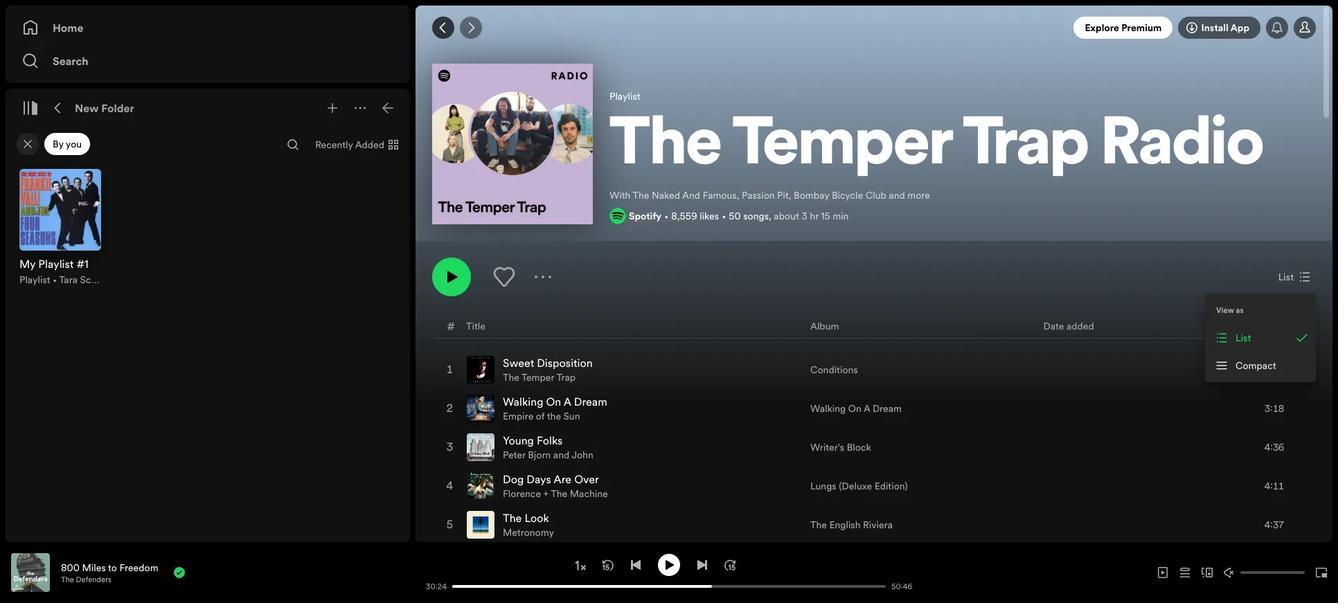 Task type: locate. For each thing, give the bounding box(es) containing it.
on up block
[[848, 402, 861, 416]]

go forward image
[[465, 22, 476, 33]]

likes
[[700, 209, 719, 223]]

play image
[[663, 559, 675, 570]]

more
[[907, 188, 930, 202]]

edition)
[[875, 479, 908, 493]]

walking for walking on a dream
[[810, 402, 846, 416]]

and inside young folks peter bjorn and john
[[553, 448, 569, 462]]

3:50
[[1265, 363, 1284, 377]]

on right of
[[546, 394, 561, 409]]

change speed image
[[573, 559, 587, 573]]

0 vertical spatial list
[[1278, 270, 1294, 284]]

clear filters image
[[22, 139, 33, 150]]

empire
[[503, 409, 534, 423]]

0 horizontal spatial dream
[[574, 394, 607, 409]]

a
[[564, 394, 571, 409], [864, 402, 870, 416]]

with
[[609, 188, 631, 202]]

By you checkbox
[[44, 133, 90, 155]]

list down as
[[1236, 331, 1251, 345]]

+
[[543, 487, 549, 501]]

walking on a dream
[[810, 402, 902, 416]]

group
[[11, 161, 109, 295]]

new folder button
[[72, 97, 137, 119]]

1 horizontal spatial temper
[[733, 114, 952, 180]]

dog days are over cell
[[467, 467, 613, 505]]

0 vertical spatial playlist
[[609, 89, 640, 103]]

previous image
[[630, 559, 641, 570]]

playlist
[[609, 89, 640, 103], [19, 273, 50, 287]]

a up block
[[864, 402, 870, 416]]

search in your library image
[[288, 139, 299, 150]]

a right the
[[564, 394, 571, 409]]

bicycle
[[832, 188, 863, 202]]

dream for walking on a dream empire of the sun
[[574, 394, 607, 409]]

spotify image
[[609, 208, 626, 224]]

walking inside the 'walking on a dream empire of the sun'
[[503, 394, 543, 409]]

1 vertical spatial temper
[[522, 371, 554, 384]]

0 horizontal spatial on
[[546, 394, 561, 409]]

1 vertical spatial and
[[553, 448, 569, 462]]

title
[[466, 319, 485, 333]]

now playing: 800 miles to freedom by the defenders footer
[[11, 553, 404, 592]]

a for walking on a dream
[[864, 402, 870, 416]]

a inside the 'walking on a dream empire of the sun'
[[564, 394, 571, 409]]

0 horizontal spatial walking on a dream link
[[503, 394, 607, 409]]

the inside the sweet disposition the temper trap
[[503, 371, 519, 384]]

conditions link
[[810, 363, 858, 377]]

walking on a dream link inside cell
[[503, 394, 607, 409]]

album
[[810, 319, 839, 333]]

walking on a dream empire of the sun
[[503, 394, 607, 423]]

sweet disposition link
[[503, 355, 593, 371]]

List button
[[1273, 266, 1316, 288]]

new folder
[[75, 100, 134, 116]]

1 horizontal spatial dream
[[873, 402, 902, 416]]

as
[[1236, 305, 1244, 315]]

search link
[[22, 47, 393, 75]]

dream for walking on a dream
[[873, 402, 902, 416]]

30:24
[[426, 581, 447, 592]]

the inside the look metronomy
[[503, 510, 522, 526]]

group containing playlist
[[11, 161, 109, 295]]

0 horizontal spatial temper
[[522, 371, 554, 384]]

50 songs , about 3 hr 15 min
[[729, 209, 849, 223]]

you
[[66, 137, 82, 151]]

0 horizontal spatial playlist
[[19, 273, 50, 287]]

0 vertical spatial and
[[889, 188, 905, 202]]

1 vertical spatial trap
[[556, 371, 576, 384]]

and left john
[[553, 448, 569, 462]]

now playing view image
[[33, 560, 44, 571]]

0 horizontal spatial trap
[[556, 371, 576, 384]]

install app link
[[1178, 17, 1260, 39]]

by
[[53, 137, 64, 151]]

dream
[[574, 394, 607, 409], [873, 402, 902, 416]]

0 vertical spatial trap
[[963, 114, 1089, 180]]

recently added
[[315, 138, 384, 152]]

0 vertical spatial temper
[[733, 114, 952, 180]]

view
[[1216, 305, 1234, 315]]

about
[[774, 209, 799, 223]]

15
[[821, 209, 830, 223]]

column header
[[1271, 314, 1304, 338]]

# column header
[[447, 314, 455, 338]]

date added
[[1043, 319, 1094, 333]]

3:50 cell
[[1233, 351, 1303, 389]]

premium
[[1121, 21, 1162, 35]]

1 horizontal spatial walking on a dream link
[[810, 402, 902, 416]]

spotify
[[629, 209, 662, 223]]

3
[[802, 209, 807, 223]]

group inside main element
[[11, 161, 109, 295]]

miles
[[82, 561, 106, 574]]

dog days are over link
[[503, 472, 599, 487]]

list up the list button
[[1278, 270, 1294, 284]]

temper
[[733, 114, 952, 180], [522, 371, 554, 384]]

passion
[[742, 188, 775, 202]]

walking on a dream link
[[503, 394, 607, 409], [810, 402, 902, 416]]

#
[[447, 318, 455, 333]]

1 horizontal spatial a
[[864, 402, 870, 416]]

50:46
[[891, 581, 912, 592]]

main element
[[6, 6, 410, 542]]

playlist inside group
[[19, 273, 50, 287]]

None search field
[[282, 134, 304, 156]]

lungs (deluxe edition) link
[[810, 479, 908, 493]]

walking up writer's
[[810, 402, 846, 416]]

0 horizontal spatial a
[[564, 394, 571, 409]]

temper inside the sweet disposition the temper trap
[[522, 371, 554, 384]]

800 miles to freedom link
[[61, 561, 158, 574]]

and
[[682, 188, 700, 202]]

walking for walking on a dream empire of the sun
[[503, 394, 543, 409]]

spotify link
[[629, 209, 662, 223]]

on for walking on a dream
[[848, 402, 861, 416]]

writer's block
[[810, 440, 871, 454]]

what's new image
[[1272, 22, 1283, 33]]

the
[[609, 114, 722, 180], [633, 188, 649, 202], [503, 371, 519, 384], [551, 487, 567, 501], [503, 510, 522, 526], [810, 518, 827, 532], [61, 574, 74, 585]]

1 horizontal spatial playlist
[[609, 89, 640, 103]]

app
[[1231, 21, 1249, 35]]

and
[[889, 188, 905, 202], [553, 448, 569, 462]]

1 horizontal spatial on
[[848, 402, 861, 416]]

date
[[1043, 319, 1064, 333]]

the defenders link
[[61, 574, 111, 585]]

0 horizontal spatial walking
[[503, 394, 543, 409]]

playlist for playlist •
[[19, 273, 50, 287]]

install app
[[1201, 21, 1249, 35]]

young folks link
[[503, 433, 563, 448]]

next image
[[697, 559, 708, 570]]

john
[[572, 448, 593, 462]]

of
[[536, 409, 545, 423]]

florence
[[503, 487, 541, 501]]

•
[[53, 273, 57, 287]]

folks
[[537, 433, 563, 448]]

1 horizontal spatial walking
[[810, 402, 846, 416]]

a for walking on a dream empire of the sun
[[564, 394, 571, 409]]

menu
[[1205, 294, 1316, 382]]

home link
[[22, 14, 393, 42]]

the look link
[[503, 510, 549, 526]]

0 horizontal spatial and
[[553, 448, 569, 462]]

1 vertical spatial list
[[1236, 331, 1251, 345]]

sweet disposition cell
[[467, 351, 598, 389]]

defenders
[[76, 574, 111, 585]]

1 horizontal spatial trap
[[963, 114, 1089, 180]]

1 vertical spatial playlist
[[19, 273, 50, 287]]

pit,
[[777, 188, 791, 202]]

new
[[75, 100, 99, 116]]

peter
[[503, 448, 526, 462]]

3:18
[[1265, 402, 1284, 416]]

added
[[1067, 319, 1094, 333]]

on inside the 'walking on a dream empire of the sun'
[[546, 394, 561, 409]]

are
[[554, 472, 571, 487]]

songs
[[743, 209, 769, 223]]

walking down the temper trap link at the bottom of page
[[503, 394, 543, 409]]

and right club
[[889, 188, 905, 202]]

dream inside the 'walking on a dream empire of the sun'
[[574, 394, 607, 409]]



Task type: describe. For each thing, give the bounding box(es) containing it.
folder
[[101, 100, 134, 116]]

walking on a dream cell
[[467, 390, 613, 427]]

trap inside the sweet disposition the temper trap
[[556, 371, 576, 384]]

dog
[[503, 472, 524, 487]]

install
[[1201, 21, 1228, 35]]

home
[[53, 20, 83, 35]]

riviera
[[863, 518, 893, 532]]

sun
[[563, 409, 580, 423]]

skip forward 15 seconds image
[[724, 559, 736, 570]]

min
[[833, 209, 849, 223]]

explore
[[1085, 21, 1119, 35]]

the temper trap radio
[[609, 114, 1264, 180]]

empire of the sun link
[[503, 409, 580, 423]]

1 horizontal spatial and
[[889, 188, 905, 202]]

the temper trap radio grid
[[416, 313, 1332, 603]]

on for walking on a dream empire of the sun
[[546, 394, 561, 409]]

bombay
[[794, 188, 829, 202]]

4:37
[[1265, 518, 1284, 532]]

skip back 15 seconds image
[[603, 559, 614, 570]]

disposition
[[537, 355, 593, 371]]

8,559
[[671, 209, 697, 223]]

0 horizontal spatial list
[[1236, 331, 1251, 345]]

lungs
[[810, 479, 836, 493]]

english
[[829, 518, 861, 532]]

menu containing list
[[1205, 294, 1316, 382]]

naked
[[652, 188, 680, 202]]

metronomy
[[503, 526, 554, 540]]

over
[[574, 472, 599, 487]]

peter bjorn and john link
[[503, 448, 593, 462]]

Recently Added, Grid view field
[[304, 134, 407, 156]]

lungs (deluxe edition)
[[810, 479, 908, 493]]

club
[[866, 188, 886, 202]]

the look metronomy
[[503, 510, 554, 540]]

with the naked and famous, passion pit, bombay bicycle club and more
[[609, 188, 930, 202]]

by you
[[53, 137, 82, 151]]

none search field inside main element
[[282, 134, 304, 156]]

famous,
[[703, 188, 739, 202]]

playlist for playlist
[[609, 89, 640, 103]]

added
[[355, 138, 384, 152]]

playlist •
[[19, 273, 59, 287]]

writer's block link
[[810, 440, 871, 454]]

bjorn
[[528, 448, 551, 462]]

8,559 likes
[[671, 209, 719, 223]]

young
[[503, 433, 534, 448]]

1 horizontal spatial list
[[1278, 270, 1294, 284]]

compact
[[1236, 359, 1276, 373]]

list button
[[1208, 324, 1313, 352]]

50
[[729, 209, 741, 223]]

the inside the 800 miles to freedom the defenders
[[61, 574, 74, 585]]

,
[[769, 209, 771, 223]]

top bar and user menu element
[[416, 6, 1333, 50]]

writer's
[[810, 440, 844, 454]]

block
[[847, 440, 871, 454]]

go back image
[[438, 22, 449, 33]]

volume off image
[[1224, 567, 1235, 578]]

sweet disposition the temper trap
[[503, 355, 593, 384]]

florence + the machine link
[[503, 487, 608, 501]]

the inside dog days are over florence + the machine
[[551, 487, 567, 501]]

explore premium button
[[1074, 17, 1173, 39]]

the temper trap radio image
[[432, 64, 593, 224]]

800 miles to freedom the defenders
[[61, 561, 158, 585]]

the english riviera
[[810, 518, 893, 532]]

young folks cell
[[467, 429, 599, 466]]

compact button
[[1208, 352, 1313, 380]]

the temper trap link
[[503, 371, 576, 384]]

the
[[547, 409, 561, 423]]

(deluxe
[[839, 479, 872, 493]]

4:11
[[1265, 479, 1284, 493]]

hr
[[810, 209, 819, 223]]

search
[[53, 53, 88, 69]]

the english riviera link
[[810, 518, 893, 532]]

view as
[[1216, 305, 1244, 315]]

sweet
[[503, 355, 534, 371]]

recently
[[315, 138, 353, 152]]

explore premium
[[1085, 21, 1162, 35]]

player controls element
[[278, 554, 919, 592]]

look
[[525, 510, 549, 526]]

young folks peter bjorn and john
[[503, 433, 593, 462]]

the look cell
[[467, 506, 560, 544]]

conditions
[[810, 363, 858, 377]]

days
[[527, 472, 551, 487]]

# row
[[433, 314, 1315, 339]]

800
[[61, 561, 80, 574]]

connect to a device image
[[1202, 567, 1213, 578]]

column header inside # row
[[1271, 314, 1304, 338]]

metronomy link
[[503, 526, 554, 540]]



Task type: vqa. For each thing, say whether or not it's contained in the screenshot.
Playlist •
yes



